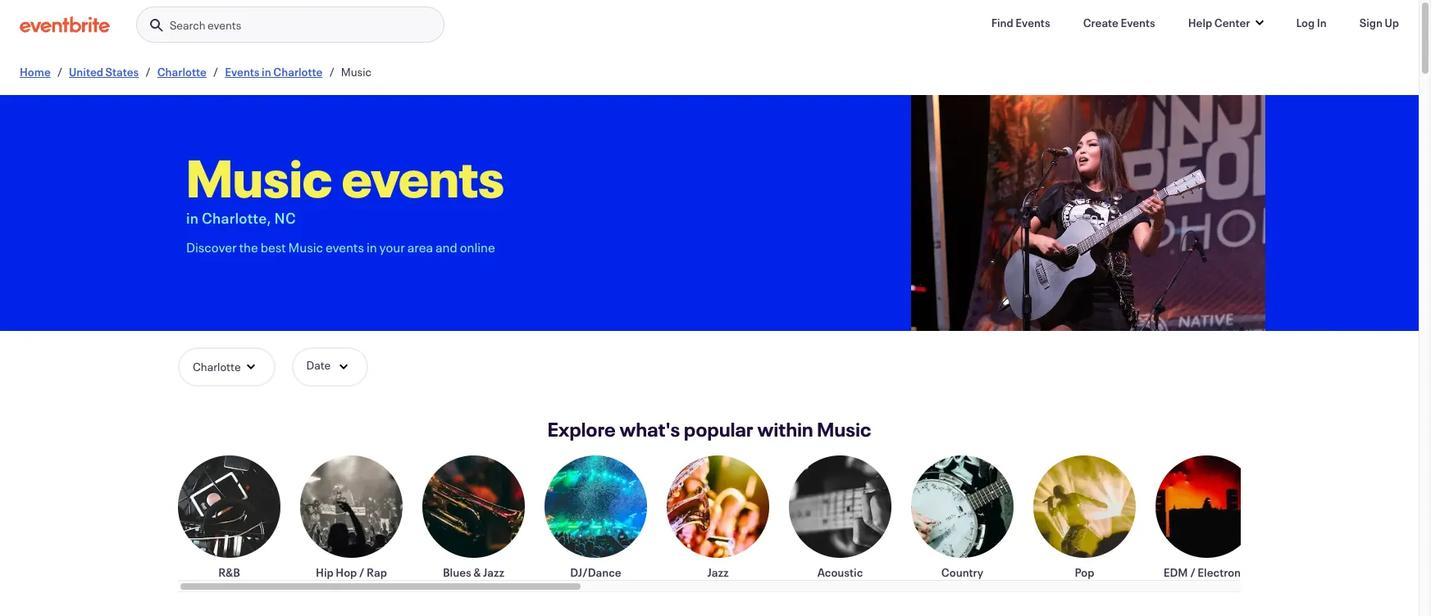 Task type: vqa. For each thing, say whether or not it's contained in the screenshot.
December
no



Task type: locate. For each thing, give the bounding box(es) containing it.
events
[[208, 17, 241, 33], [342, 143, 504, 212], [326, 239, 364, 256]]

discover
[[186, 239, 237, 256]]

popular
[[684, 417, 754, 443]]

online
[[460, 239, 495, 256]]

home link
[[20, 64, 51, 80]]

acoustic link
[[789, 456, 892, 581]]

rap
[[367, 565, 387, 581]]

/
[[57, 64, 62, 80], [145, 64, 151, 80], [213, 64, 218, 80], [329, 64, 334, 80], [359, 565, 365, 581], [1190, 565, 1196, 581]]

charlotte link
[[157, 64, 207, 80]]

2 vertical spatial in
[[367, 239, 377, 256]]

0 vertical spatial events
[[208, 17, 241, 33]]

music right within
[[817, 417, 872, 443]]

dj/dance link
[[545, 456, 647, 581]]

music inside music events in charlotte, nc
[[186, 143, 332, 212]]

in inside music events in charlotte, nc
[[186, 208, 199, 228]]

united
[[69, 64, 103, 80]]

events inside music events in charlotte, nc
[[342, 143, 504, 212]]

r&b link
[[178, 456, 281, 581]]

1 horizontal spatial jazz
[[707, 565, 729, 581]]

/ right charlotte link
[[213, 64, 218, 80]]

discover the best music events in your area and online
[[186, 239, 495, 256]]

/ right states
[[145, 64, 151, 80]]

events right find
[[1016, 15, 1050, 30]]

music
[[341, 64, 371, 80], [186, 143, 332, 212], [288, 239, 323, 256], [817, 417, 872, 443]]

explore
[[548, 417, 616, 443]]

2 horizontal spatial events
[[1121, 15, 1156, 30]]

up
[[1385, 15, 1399, 30]]

events for create events
[[1121, 15, 1156, 30]]

r&b
[[218, 565, 240, 581]]

1 vertical spatial in
[[186, 208, 199, 228]]

events
[[1016, 15, 1050, 30], [1121, 15, 1156, 30], [225, 64, 260, 80]]

in down search events button
[[262, 64, 271, 80]]

0 horizontal spatial jazz
[[483, 565, 504, 581]]

1 vertical spatial events
[[342, 143, 504, 212]]

jazz
[[483, 565, 504, 581], [707, 565, 729, 581]]

in
[[262, 64, 271, 80], [186, 208, 199, 228], [367, 239, 377, 256]]

log
[[1296, 15, 1315, 30]]

search
[[170, 17, 205, 33]]

jazz link
[[667, 456, 769, 581]]

search events button
[[136, 7, 445, 43]]

what's
[[620, 417, 680, 443]]

find events link
[[978, 7, 1064, 39]]

charlotte
[[157, 64, 207, 80], [273, 64, 323, 80], [193, 359, 241, 375]]

events up area
[[342, 143, 504, 212]]

in up discover on the top of page
[[186, 208, 199, 228]]

/ left rap at the bottom left of page
[[359, 565, 365, 581]]

blues
[[443, 565, 471, 581]]

create events link
[[1070, 7, 1169, 39]]

help center
[[1188, 15, 1250, 30]]

create events
[[1083, 15, 1156, 30]]

events right create
[[1121, 15, 1156, 30]]

events inside button
[[208, 17, 241, 33]]

pop link
[[1034, 456, 1136, 581]]

hop
[[336, 565, 357, 581]]

1 horizontal spatial in
[[262, 64, 271, 80]]

in
[[1317, 15, 1327, 30]]

events left your
[[326, 239, 364, 256]]

explore what's popular within music
[[548, 417, 872, 443]]

events for find events
[[1016, 15, 1050, 30]]

music up the
[[186, 143, 332, 212]]

and
[[436, 239, 457, 256]]

/ right the events in charlotte link
[[329, 64, 334, 80]]

events down search events at the top
[[225, 64, 260, 80]]

in left your
[[367, 239, 377, 256]]

date button
[[292, 348, 368, 387]]

log in link
[[1283, 7, 1340, 39]]

0 horizontal spatial in
[[186, 208, 199, 228]]

electronic
[[1198, 565, 1250, 581]]

1 horizontal spatial events
[[1016, 15, 1050, 30]]

events right the "search" at top
[[208, 17, 241, 33]]

/ right edm
[[1190, 565, 1196, 581]]

blues & jazz
[[443, 565, 504, 581]]

hip hop / rap
[[316, 565, 387, 581]]

events in charlotte link
[[225, 64, 323, 80]]

2 jazz from the left
[[707, 565, 729, 581]]



Task type: describe. For each thing, give the bounding box(es) containing it.
home / united states / charlotte / events in charlotte / music
[[20, 64, 371, 80]]

0 vertical spatial in
[[262, 64, 271, 80]]

music events in charlotte, nc
[[186, 143, 504, 228]]

2 vertical spatial events
[[326, 239, 364, 256]]

states
[[105, 64, 139, 80]]

best
[[261, 239, 286, 256]]

/ right home on the left
[[57, 64, 62, 80]]

find events
[[991, 15, 1050, 30]]

&
[[474, 565, 481, 581]]

blues & jazz link
[[422, 456, 525, 581]]

log in
[[1296, 15, 1327, 30]]

sign
[[1360, 15, 1383, 30]]

sign up link
[[1347, 7, 1412, 39]]

music right best
[[288, 239, 323, 256]]

1 jazz from the left
[[483, 565, 504, 581]]

hip
[[316, 565, 334, 581]]

[object object] image
[[911, 95, 1266, 331]]

charlotte inside button
[[193, 359, 241, 375]]

area
[[407, 239, 433, 256]]

edm
[[1164, 565, 1188, 581]]

2 horizontal spatial in
[[367, 239, 377, 256]]

charlotte,
[[202, 208, 272, 228]]

0 horizontal spatial events
[[225, 64, 260, 80]]

country link
[[911, 456, 1014, 581]]

your
[[379, 239, 405, 256]]

create
[[1083, 15, 1119, 30]]

nc
[[274, 208, 296, 228]]

acoustic
[[818, 565, 863, 581]]

sign up
[[1360, 15, 1399, 30]]

find
[[991, 15, 1014, 30]]

help
[[1188, 15, 1213, 30]]

events for music
[[342, 143, 504, 212]]

music down search events button
[[341, 64, 371, 80]]

within
[[758, 417, 813, 443]]

country
[[942, 565, 984, 581]]

date
[[306, 358, 331, 373]]

home
[[20, 64, 51, 80]]

the
[[239, 239, 258, 256]]

pop
[[1075, 565, 1095, 581]]

edm / electronic
[[1164, 565, 1250, 581]]

dj/dance
[[570, 565, 622, 581]]

hip hop / rap link
[[300, 456, 403, 581]]

charlotte button
[[178, 348, 275, 387]]

events for search
[[208, 17, 241, 33]]

eventbrite image
[[20, 16, 110, 33]]

united states link
[[69, 64, 139, 80]]

search events
[[170, 17, 241, 33]]

edm / electronic link
[[1156, 456, 1258, 581]]

center
[[1215, 15, 1250, 30]]



